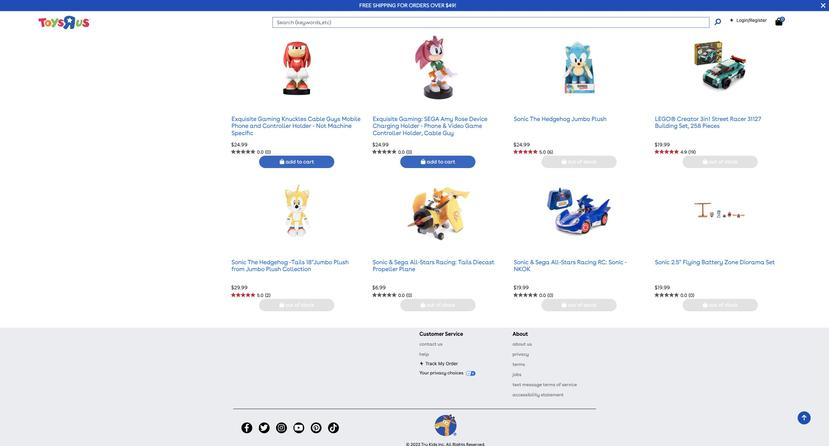 Task type: locate. For each thing, give the bounding box(es) containing it.
2 stars from the left
[[562, 259, 576, 265]]

tails right racing:
[[458, 259, 472, 265]]

0.0
[[257, 6, 264, 11], [399, 6, 405, 11], [257, 149, 264, 155], [399, 149, 405, 155], [399, 293, 405, 298], [540, 293, 546, 298], [681, 293, 688, 298]]

$19.99 for lego® creator 3in1 street racer 31127 building set, 258 pieces
[[655, 141, 671, 148]]

track my order
[[426, 361, 458, 366]]

hedgehog inside sonic the hedgehog -tails 18"jumbo plush from jumbo plush collection
[[259, 259, 288, 265]]

0 horizontal spatial tails
[[291, 259, 305, 265]]

& up propeller
[[389, 259, 393, 265]]

- up collection
[[289, 259, 291, 265]]

stars left racing
[[562, 259, 576, 265]]

about
[[513, 331, 529, 337]]

1 horizontal spatial holder
[[401, 122, 420, 129]]

0 vertical spatial 5.0
[[540, 149, 546, 155]]

- up holder,
[[421, 122, 423, 129]]

5.0 for sonic the hedgehog -tails 18"jumbo plush from jumbo plush collection
[[257, 293, 264, 298]]

1 vertical spatial plush
[[334, 259, 349, 265]]

0 horizontal spatial exquisite
[[232, 115, 257, 122]]

2 horizontal spatial plush
[[592, 115, 607, 122]]

sonic for sonic & sega all-stars racing rc: sonic - nkok
[[514, 259, 529, 265]]

sonic 2.5" flying battery zone diorama set link
[[656, 259, 776, 265]]

2 horizontal spatial &
[[530, 259, 535, 265]]

0 horizontal spatial cable
[[308, 115, 325, 122]]

holder down knuckles
[[293, 122, 311, 129]]

0 horizontal spatial $24.99
[[231, 141, 248, 148]]

us down customer service
[[438, 342, 443, 347]]

pieces
[[703, 122, 720, 129]]

sega inside "sonic & sega all-stars racing rc: sonic - nkok"
[[536, 259, 550, 265]]

charging
[[373, 122, 399, 129]]

1 horizontal spatial hedgehog
[[542, 115, 571, 122]]

1 holder from the left
[[293, 122, 311, 129]]

shopping bag image for sonic the hedgehog jumbo plush
[[562, 159, 567, 164]]

1 horizontal spatial tails
[[458, 259, 472, 265]]

all- up plane
[[410, 259, 420, 265]]

1 horizontal spatial phone
[[425, 122, 441, 129]]

1 horizontal spatial sega
[[536, 259, 550, 265]]

0.0 (0) for sonic 2.5" flying battery zone diorama set
[[681, 293, 695, 298]]

0.0 (0) for sonic & sega all-stars racing: tails diecast propeller plane
[[399, 293, 412, 298]]

sonic inside the sonic & sega all-stars racing: tails diecast propeller plane
[[373, 259, 388, 265]]

building
[[656, 122, 678, 129]]

shopping bag image
[[280, 16, 285, 21], [776, 18, 783, 26], [562, 159, 567, 164], [280, 302, 284, 307], [562, 302, 567, 307], [704, 302, 708, 307]]

& for sonic & sega all-stars racing: tails diecast propeller plane
[[389, 259, 393, 265]]

1 horizontal spatial privacy
[[513, 352, 529, 357]]

1 horizontal spatial &
[[443, 122, 447, 129]]

0 vertical spatial terms
[[513, 362, 525, 367]]

- inside exquisite gaming: sega amy rose device charging holder - phone & video game controller holder, cable guy
[[421, 122, 423, 129]]

contact
[[420, 342, 437, 347]]

1 horizontal spatial $24.99
[[373, 141, 389, 148]]

4.9 (30)
[[681, 6, 697, 11]]

0 horizontal spatial sega
[[395, 259, 409, 265]]

battery
[[702, 259, 724, 265]]

2 horizontal spatial $24.99
[[514, 141, 530, 148]]

exquisite inside exquisite gaming knuckles cable guys mobile phone and controller holder - not machine specific
[[232, 115, 257, 122]]

2 exquisite from the left
[[373, 115, 398, 122]]

sonic the hedgehog jumbo plush
[[514, 115, 607, 122]]

$29.99
[[231, 285, 248, 291]]

us for about
[[527, 342, 532, 347]]

orders
[[409, 2, 430, 9]]

1 stars from the left
[[420, 259, 435, 265]]

& inside "sonic & sega all-stars racing rc: sonic - nkok"
[[530, 259, 535, 265]]

1 horizontal spatial jumbo
[[572, 115, 591, 122]]

0 vertical spatial cable
[[308, 115, 325, 122]]

1 horizontal spatial controller
[[373, 130, 402, 136]]

2 tails from the left
[[458, 259, 472, 265]]

4.9 left '(19)' in the right top of the page
[[681, 149, 688, 155]]

1 horizontal spatial the
[[530, 115, 541, 122]]

sonic 2.5" flying battery zone diorama set image
[[694, 178, 748, 244]]

collection
[[283, 266, 312, 273]]

tails up collection
[[291, 259, 305, 265]]

None search field
[[273, 17, 721, 28]]

1 vertical spatial 5.0
[[257, 293, 264, 298]]

toys r us image
[[38, 15, 90, 30]]

all- inside the sonic & sega all-stars racing: tails diecast propeller plane
[[410, 259, 420, 265]]

sonic for sonic the hedgehog jumbo plush
[[514, 115, 529, 122]]

controller down charging
[[373, 130, 402, 136]]

$49!
[[446, 2, 457, 9]]

controller
[[263, 122, 291, 129], [373, 130, 402, 136]]

0 horizontal spatial phone
[[232, 122, 249, 129]]

0 vertical spatial the
[[530, 115, 541, 122]]

1 vertical spatial jumbo
[[246, 266, 265, 273]]

jobs link
[[513, 372, 522, 377]]

sonic for sonic & sega all-stars racing: tails diecast propeller plane
[[373, 259, 388, 265]]

video
[[448, 122, 464, 129]]

shopping bag image inside 0 link
[[776, 18, 783, 26]]

out for sonic the hedgehog -tails 18"jumbo plush from jumbo plush collection
[[286, 302, 294, 308]]

hedgehog
[[542, 115, 571, 122], [259, 259, 288, 265]]

accessibility
[[513, 392, 540, 397]]

(6)
[[548, 149, 553, 155]]

hedgehog for -
[[259, 259, 288, 265]]

privacy down about us
[[513, 352, 529, 357]]

0 horizontal spatial us
[[438, 342, 443, 347]]

text message terms of service
[[513, 382, 577, 387]]

exquisite
[[232, 115, 257, 122], [373, 115, 398, 122]]

- right rc: on the right bottom of page
[[625, 259, 627, 265]]

5.0 (2)
[[257, 293, 271, 298]]

all- left racing
[[552, 259, 562, 265]]

exquisite up and
[[232, 115, 257, 122]]

1 horizontal spatial plush
[[334, 259, 349, 265]]

$19.99 for sonic & sega all-stars racing rc: sonic - nkok
[[514, 285, 529, 291]]

sonic & sega all-stars racing rc: sonic - nkok link
[[514, 259, 627, 273]]

exquisite gaming: sega amy rose device charging holder - phone & video game controller holder, cable guy image
[[406, 35, 471, 100]]

5.0 left (2)
[[257, 293, 264, 298]]

of for sonic 2.5" flying battery zone diorama set
[[719, 302, 724, 308]]

phone up specific
[[232, 122, 249, 129]]

1 vertical spatial the
[[248, 259, 258, 265]]

terms up statement
[[543, 382, 556, 387]]

1 vertical spatial hedgehog
[[259, 259, 288, 265]]

login/register button
[[730, 17, 767, 24]]

free shipping for orders over $49! link
[[360, 2, 457, 9]]

$24.99
[[231, 141, 248, 148], [373, 141, 389, 148], [514, 141, 530, 148]]

my
[[439, 361, 445, 366]]

us right about
[[527, 342, 532, 347]]

out of stock for sonic the hedgehog jumbo plush
[[567, 159, 597, 165]]

1 $24.99 from the left
[[231, 141, 248, 148]]

zone
[[725, 259, 739, 265]]

1 horizontal spatial exquisite
[[373, 115, 398, 122]]

1 us from the left
[[438, 342, 443, 347]]

stars inside "sonic & sega all-stars racing rc: sonic - nkok"
[[562, 259, 576, 265]]

2 vertical spatial plush
[[266, 266, 281, 273]]

sonic & sega all-stars racing rc: sonic - nkok image
[[547, 178, 613, 244]]

out of stock
[[567, 159, 597, 165], [708, 159, 738, 165], [284, 302, 315, 308], [426, 302, 456, 308], [567, 302, 597, 308], [708, 302, 738, 308]]

exquisite inside exquisite gaming: sega amy rose device charging holder - phone & video game controller holder, cable guy
[[373, 115, 398, 122]]

diecast
[[473, 259, 495, 265]]

0 horizontal spatial privacy
[[430, 370, 447, 376]]

2 us from the left
[[527, 342, 532, 347]]

2 phone from the left
[[425, 122, 441, 129]]

0 horizontal spatial holder
[[293, 122, 311, 129]]

cable up not
[[308, 115, 325, 122]]

1 horizontal spatial stars
[[562, 259, 576, 265]]

& for sonic & sega all-stars racing rc: sonic - nkok
[[530, 259, 535, 265]]

1 vertical spatial 4.9
[[681, 149, 688, 155]]

5.0 left (6)
[[540, 149, 546, 155]]

3in1
[[701, 115, 711, 122]]

(0) for exquisite gaming: sega amy rose device charging holder - phone & video game controller holder, cable guy
[[407, 149, 412, 155]]

phone down sega
[[425, 122, 441, 129]]

0 horizontal spatial 5.0
[[257, 293, 264, 298]]

cable
[[308, 115, 325, 122], [424, 130, 442, 136]]

0 horizontal spatial the
[[248, 259, 258, 265]]

the inside sonic the hedgehog -tails 18"jumbo plush from jumbo plush collection
[[248, 259, 258, 265]]

5.0
[[540, 149, 546, 155], [257, 293, 264, 298]]

2 all- from the left
[[552, 259, 562, 265]]

phone inside exquisite gaming knuckles cable guys mobile phone and controller holder - not machine specific
[[232, 122, 249, 129]]

service
[[562, 382, 577, 387]]

terms up jobs link
[[513, 362, 525, 367]]

1 horizontal spatial all-
[[552, 259, 562, 265]]

out of stock button
[[542, 156, 617, 168], [683, 156, 759, 168], [260, 299, 335, 311], [401, 299, 476, 311], [542, 299, 617, 311], [683, 299, 759, 311]]

cable inside exquisite gaming: sega amy rose device charging holder - phone & video game controller holder, cable guy
[[424, 130, 442, 136]]

all- inside "sonic & sega all-stars racing rc: sonic - nkok"
[[552, 259, 562, 265]]

stars inside the sonic & sega all-stars racing: tails diecast propeller plane
[[420, 259, 435, 265]]

1 phone from the left
[[232, 122, 249, 129]]

add to cart
[[285, 15, 314, 22], [426, 15, 456, 22], [567, 15, 597, 22], [708, 15, 738, 22], [285, 159, 314, 165], [426, 159, 456, 165]]

set
[[767, 259, 776, 265]]

1 horizontal spatial 5.0
[[540, 149, 546, 155]]

free
[[360, 2, 372, 9]]

2 sega from the left
[[536, 259, 550, 265]]

1 sega from the left
[[395, 259, 409, 265]]

1 all- from the left
[[410, 259, 420, 265]]

0 vertical spatial plush
[[592, 115, 607, 122]]

lego®
[[656, 115, 676, 122]]

your
[[420, 370, 429, 376]]

diorama
[[740, 259, 765, 265]]

2 4.9 from the top
[[681, 149, 688, 155]]

0 horizontal spatial jumbo
[[246, 266, 265, 273]]

1 tails from the left
[[291, 259, 305, 265]]

0.0 for sonic 2.5" flying battery zone diorama set
[[681, 293, 688, 298]]

0 horizontal spatial hedgehog
[[259, 259, 288, 265]]

0 horizontal spatial plush
[[266, 266, 281, 273]]

the
[[530, 115, 541, 122], [248, 259, 258, 265]]

us
[[438, 342, 443, 347], [527, 342, 532, 347]]

(19)
[[689, 149, 696, 155]]

0 vertical spatial 4.9
[[681, 6, 688, 11]]

1 vertical spatial cable
[[424, 130, 442, 136]]

sega for plane
[[395, 259, 409, 265]]

1 horizontal spatial us
[[527, 342, 532, 347]]

out of stock for sonic & sega all-stars racing rc: sonic - nkok
[[567, 302, 597, 308]]

& inside exquisite gaming: sega amy rose device charging holder - phone & video game controller holder, cable guy
[[443, 122, 447, 129]]

stock for sonic the hedgehog -tails 18"jumbo plush from jumbo plush collection
[[301, 302, 315, 308]]

over
[[431, 2, 445, 9]]

1 exquisite from the left
[[232, 115, 257, 122]]

stock for sonic 2.5" flying battery zone diorama set
[[725, 302, 738, 308]]

tails
[[291, 259, 305, 265], [458, 259, 472, 265]]

2 $24.99 from the left
[[373, 141, 389, 148]]

shopping bag image
[[421, 16, 426, 21], [563, 16, 567, 21], [704, 16, 708, 21], [280, 159, 285, 164], [421, 159, 426, 164], [704, 159, 708, 164], [421, 302, 426, 307]]

all- for nkok
[[552, 259, 562, 265]]

propeller
[[373, 266, 398, 273]]

& up nkok
[[530, 259, 535, 265]]

of for sonic & sega all-stars racing rc: sonic - nkok
[[578, 302, 583, 308]]

stock for lego® creator 3in1 street racer 31127 building set, 258 pieces
[[725, 159, 738, 165]]

out of stock button for sonic the hedgehog -tails 18"jumbo plush from jumbo plush collection
[[260, 299, 335, 311]]

3 $24.99 from the left
[[514, 141, 530, 148]]

holder down gaming:
[[401, 122, 420, 129]]

stars for racing:
[[420, 259, 435, 265]]

0 vertical spatial hedgehog
[[542, 115, 571, 122]]

sega inside the sonic & sega all-stars racing: tails diecast propeller plane
[[395, 259, 409, 265]]

your privacy choices
[[420, 370, 465, 376]]

track my order button
[[420, 361, 458, 366]]

0 horizontal spatial all-
[[410, 259, 420, 265]]

sonic inside sonic the hedgehog -tails 18"jumbo plush from jumbo plush collection
[[232, 259, 246, 265]]

& down amy
[[443, 122, 447, 129]]

sonic the hedgehog -tails 18"jumbo plush from jumbo plush collection link
[[232, 259, 349, 273]]

out of stock for sonic the hedgehog -tails 18"jumbo plush from jumbo plush collection
[[284, 302, 315, 308]]

0 horizontal spatial terms
[[513, 362, 525, 367]]

&
[[443, 122, 447, 129], [389, 259, 393, 265], [530, 259, 535, 265]]

text
[[513, 382, 522, 387]]

4.9
[[681, 6, 688, 11], [681, 149, 688, 155]]

(17)
[[548, 6, 555, 11]]

track
[[426, 361, 437, 366]]

rose
[[455, 115, 468, 122]]

holder inside exquisite gaming: sega amy rose device charging holder - phone & video game controller holder, cable guy
[[401, 122, 420, 129]]

Enter Keyword or Item No. search field
[[273, 17, 710, 28]]

out of stock for lego® creator 3in1 street racer 31127 building set, 258 pieces
[[708, 159, 738, 165]]

close button image
[[822, 2, 826, 9]]

jumbo
[[572, 115, 591, 122], [246, 266, 265, 273]]

privacy down track my order button
[[430, 370, 447, 376]]

1 vertical spatial terms
[[543, 382, 556, 387]]

1 horizontal spatial cable
[[424, 130, 442, 136]]

shopping bag image for sonic the hedgehog -tails 18"jumbo plush from jumbo plush collection
[[280, 302, 284, 307]]

stars left racing:
[[420, 259, 435, 265]]

privacy
[[513, 352, 529, 357], [430, 370, 447, 376]]

sonic & sega all-stars racing: tails diecast propeller plane
[[373, 259, 495, 273]]

jumbo inside sonic the hedgehog -tails 18"jumbo plush from jumbo plush collection
[[246, 266, 265, 273]]

- left not
[[313, 122, 315, 129]]

0.0 (0)
[[257, 6, 271, 11], [399, 6, 412, 11], [257, 149, 271, 155], [399, 149, 412, 155], [399, 293, 412, 298], [540, 293, 554, 298], [681, 293, 695, 298]]

0 horizontal spatial stars
[[420, 259, 435, 265]]

the for sonic the hedgehog jumbo plush
[[530, 115, 541, 122]]

0 horizontal spatial &
[[389, 259, 393, 265]]

1 horizontal spatial terms
[[543, 382, 556, 387]]

cart
[[304, 15, 314, 22], [445, 15, 456, 22], [586, 15, 597, 22], [727, 15, 738, 22], [304, 159, 314, 165], [445, 159, 456, 165]]

controller down gaming
[[263, 122, 291, 129]]

0 horizontal spatial controller
[[263, 122, 291, 129]]

2 holder from the left
[[401, 122, 420, 129]]

1 4.9 from the top
[[681, 6, 688, 11]]

phone
[[232, 122, 249, 129], [425, 122, 441, 129]]

out of stock button for sonic the hedgehog jumbo plush
[[542, 156, 617, 168]]

sonic & sega all-stars racing: tails diecast propeller plane image
[[406, 178, 471, 244]]

& inside the sonic & sega all-stars racing: tails diecast propeller plane
[[389, 259, 393, 265]]

- inside sonic the hedgehog -tails 18"jumbo plush from jumbo plush collection
[[289, 259, 291, 265]]

out
[[568, 159, 576, 165], [709, 159, 718, 165], [286, 302, 294, 308], [427, 302, 435, 308], [568, 302, 576, 308], [709, 302, 718, 308]]

4.9 left the "(30)"
[[681, 6, 688, 11]]

cable down sega
[[424, 130, 442, 136]]

creator
[[678, 115, 699, 122]]

- inside "sonic & sega all-stars racing rc: sonic - nkok"
[[625, 259, 627, 265]]

lego® creator 3in1 street racer 31127 building set, 258 pieces
[[656, 115, 762, 129]]

exquisite up charging
[[373, 115, 398, 122]]

terms
[[513, 362, 525, 367], [543, 382, 556, 387]]

stars
[[420, 259, 435, 265], [562, 259, 576, 265]]

0.0 for sonic & sega all-stars racing rc: sonic - nkok
[[540, 293, 546, 298]]



Task type: vqa. For each thing, say whether or not it's contained in the screenshot.
Z- to the left
no



Task type: describe. For each thing, give the bounding box(es) containing it.
nkok
[[514, 266, 531, 273]]

privacy link
[[513, 352, 529, 357]]

258
[[691, 122, 702, 129]]

customer service
[[420, 331, 463, 337]]

the for sonic the hedgehog -tails 18"jumbo plush from jumbo plush collection
[[248, 259, 258, 265]]

5.0 for sonic the hedgehog jumbo plush
[[540, 149, 546, 155]]

rc:
[[598, 259, 608, 265]]

about
[[513, 342, 526, 347]]

terms link
[[513, 362, 525, 367]]

stock for sonic & sega all-stars racing: tails diecast propeller plane
[[443, 302, 456, 308]]

0.0 for sonic & sega all-stars racing: tails diecast propeller plane
[[399, 293, 405, 298]]

privacy choices icon image
[[466, 371, 476, 376]]

0 link
[[776, 17, 790, 26]]

sonic & sega all-stars racing rc: sonic - nkok
[[514, 259, 627, 273]]

machine
[[328, 122, 352, 129]]

exquisite gaming: sega amy rose device charging holder - phone & video game controller holder, cable guy
[[373, 115, 488, 136]]

sonic for sonic 2.5" flying battery zone diorama set
[[656, 259, 670, 265]]

31127
[[748, 115, 762, 122]]

service
[[445, 331, 463, 337]]

plane
[[400, 266, 416, 273]]

exquisite for charging
[[373, 115, 398, 122]]

out of stock button for lego® creator 3in1 street racer 31127 building set, 258 pieces
[[683, 156, 759, 168]]

of for lego® creator 3in1 street racer 31127 building set, 258 pieces
[[719, 159, 724, 165]]

order
[[446, 361, 458, 366]]

4.4 (17)
[[540, 6, 555, 11]]

guys
[[327, 115, 341, 122]]

4.4
[[540, 6, 546, 11]]

contact us
[[420, 342, 443, 347]]

exquisite for phone
[[232, 115, 257, 122]]

sonic the hedgehog jumbo plush image
[[553, 35, 607, 100]]

sega
[[425, 115, 440, 122]]

out of stock button for sonic & sega all-stars racing: tails diecast propeller plane
[[401, 299, 476, 311]]

shipping
[[373, 2, 396, 9]]

out of stock button for sonic & sega all-stars racing rc: sonic - nkok
[[542, 299, 617, 311]]

$24.99 for controller
[[373, 141, 389, 148]]

2.5"
[[672, 259, 682, 265]]

0.0 for exquisite gaming: sega amy rose device charging holder - phone & video game controller holder, cable guy
[[399, 149, 405, 155]]

message
[[523, 382, 542, 387]]

out of stock for sonic 2.5" flying battery zone diorama set
[[708, 302, 738, 308]]

racing
[[578, 259, 597, 265]]

exquisite gaming knuckles cable guys mobile phone and controller holder - not machine specific image
[[264, 35, 330, 100]]

guy
[[443, 130, 454, 136]]

1 vertical spatial privacy
[[430, 370, 447, 376]]

0.0 (0) for exquisite gaming: sega amy rose device charging holder - phone & video game controller holder, cable guy
[[399, 149, 412, 155]]

choices
[[448, 370, 464, 376]]

4.9 for 4.9 (19)
[[681, 149, 688, 155]]

accessibility statement
[[513, 392, 564, 397]]

(0) for sonic & sega all-stars racing rc: sonic - nkok
[[548, 293, 554, 298]]

out for sonic 2.5" flying battery zone diorama set
[[709, 302, 718, 308]]

all- for plane
[[410, 259, 420, 265]]

us for customer service
[[438, 342, 443, 347]]

exquisite gaming knuckles cable guys mobile phone and controller holder - not machine specific link
[[232, 115, 361, 136]]

(0) for sonic 2.5" flying battery zone diorama set
[[689, 293, 695, 298]]

lego® creator 3in1 street racer 31127 building set, 258 pieces link
[[656, 115, 762, 129]]

hedgehog for jumbo
[[542, 115, 571, 122]]

shopping bag image for sonic 2.5" flying battery zone diorama set
[[704, 302, 708, 307]]

set,
[[680, 122, 690, 129]]

about us link
[[513, 342, 532, 347]]

controller inside exquisite gaming knuckles cable guys mobile phone and controller holder - not machine specific
[[263, 122, 291, 129]]

5.0 (6)
[[540, 149, 553, 155]]

$19.99 for sonic 2.5" flying battery zone diorama set
[[655, 285, 671, 291]]

0
[[782, 17, 784, 22]]

customer
[[420, 331, 444, 337]]

of for sonic & sega all-stars racing: tails diecast propeller plane
[[436, 302, 441, 308]]

gaming
[[258, 115, 280, 122]]

holder,
[[403, 130, 423, 136]]

4.9 (19)
[[681, 149, 696, 155]]

stock for sonic & sega all-stars racing rc: sonic - nkok
[[584, 302, 597, 308]]

out for sonic & sega all-stars racing: tails diecast propeller plane
[[427, 302, 435, 308]]

(2)
[[265, 293, 271, 298]]

(0) for exquisite gaming knuckles cable guys mobile phone and controller holder - not machine specific
[[265, 149, 271, 155]]

contact us link
[[420, 342, 443, 347]]

exquisite gaming: sega amy rose device charging holder - phone & video game controller holder, cable guy link
[[373, 115, 488, 136]]

of for sonic the hedgehog jumbo plush
[[578, 159, 583, 165]]

0 vertical spatial privacy
[[513, 352, 529, 357]]

(0) for sonic & sega all-stars racing: tails diecast propeller plane
[[407, 293, 412, 298]]

racer
[[731, 115, 747, 122]]

not
[[316, 122, 327, 129]]

out of stock button for sonic 2.5" flying battery zone diorama set
[[683, 299, 759, 311]]

tails inside sonic the hedgehog -tails 18"jumbo plush from jumbo plush collection
[[291, 259, 305, 265]]

controller inside exquisite gaming: sega amy rose device charging holder - phone & video game controller holder, cable guy
[[373, 130, 402, 136]]

and
[[250, 122, 261, 129]]

out for sonic the hedgehog jumbo plush
[[568, 159, 576, 165]]

of for sonic the hedgehog -tails 18"jumbo plush from jumbo plush collection
[[295, 302, 300, 308]]

out for lego® creator 3in1 street racer 31127 building set, 258 pieces
[[709, 159, 718, 165]]

device
[[470, 115, 488, 122]]

phone inside exquisite gaming: sega amy rose device charging holder - phone & video game controller holder, cable guy
[[425, 122, 441, 129]]

for
[[398, 2, 408, 9]]

lego® creator 3in1 street racer 31127 building set, 258 pieces image
[[694, 35, 748, 100]]

login/register
[[737, 17, 767, 23]]

your privacy choices link
[[420, 370, 476, 376]]

gaming:
[[399, 115, 423, 122]]

from
[[232, 266, 245, 273]]

sonic the hedgehog jumbo plush link
[[514, 115, 607, 122]]

knuckles
[[282, 115, 307, 122]]

sonic & sega all-stars racing: tails diecast propeller plane link
[[373, 259, 495, 273]]

18"jumbo
[[306, 259, 333, 265]]

help link
[[420, 352, 429, 357]]

cable inside exquisite gaming knuckles cable guys mobile phone and controller holder - not machine specific
[[308, 115, 325, 122]]

about us
[[513, 342, 532, 347]]

stars for racing
[[562, 259, 576, 265]]

sonic the hedgehog -tails 18"jumbo plush from jumbo plush collection
[[232, 259, 349, 273]]

accessibility statement link
[[513, 392, 564, 397]]

game
[[465, 122, 482, 129]]

4.9 for 4.9 (30)
[[681, 6, 688, 11]]

holder inside exquisite gaming knuckles cable guys mobile phone and controller holder - not machine specific
[[293, 122, 311, 129]]

out of stock for sonic & sega all-stars racing: tails diecast propeller plane
[[426, 302, 456, 308]]

shopping bag image for sonic & sega all-stars racing rc: sonic - nkok
[[562, 302, 567, 307]]

out for sonic & sega all-stars racing rc: sonic - nkok
[[568, 302, 576, 308]]

stock for sonic the hedgehog jumbo plush
[[584, 159, 597, 165]]

(30)
[[689, 6, 697, 11]]

0.0 (0) for sonic & sega all-stars racing rc: sonic - nkok
[[540, 293, 554, 298]]

sonic the hedgehog -tails 18"jumbo plush from jumbo plush collection image
[[270, 178, 324, 244]]

flying
[[683, 259, 701, 265]]

tails inside the sonic & sega all-stars racing: tails diecast propeller plane
[[458, 259, 472, 265]]

help
[[420, 352, 429, 357]]

jobs
[[513, 372, 522, 377]]

0.0 for exquisite gaming knuckles cable guys mobile phone and controller holder - not machine specific
[[257, 149, 264, 155]]

free shipping for orders over $49!
[[360, 2, 457, 9]]

- inside exquisite gaming knuckles cable guys mobile phone and controller holder - not machine specific
[[313, 122, 315, 129]]

exquisite gaming knuckles cable guys mobile phone and controller holder - not machine specific
[[232, 115, 361, 136]]

street
[[712, 115, 729, 122]]

$24.99 for specific
[[231, 141, 248, 148]]

text message terms of service link
[[513, 382, 577, 387]]

sonic for sonic the hedgehog -tails 18"jumbo plush from jumbo plush collection
[[232, 259, 246, 265]]

racing:
[[436, 259, 457, 265]]

specific
[[232, 130, 253, 136]]

0 vertical spatial jumbo
[[572, 115, 591, 122]]

0.0 (0) for exquisite gaming knuckles cable guys mobile phone and controller holder - not machine specific
[[257, 149, 271, 155]]

sega for nkok
[[536, 259, 550, 265]]



